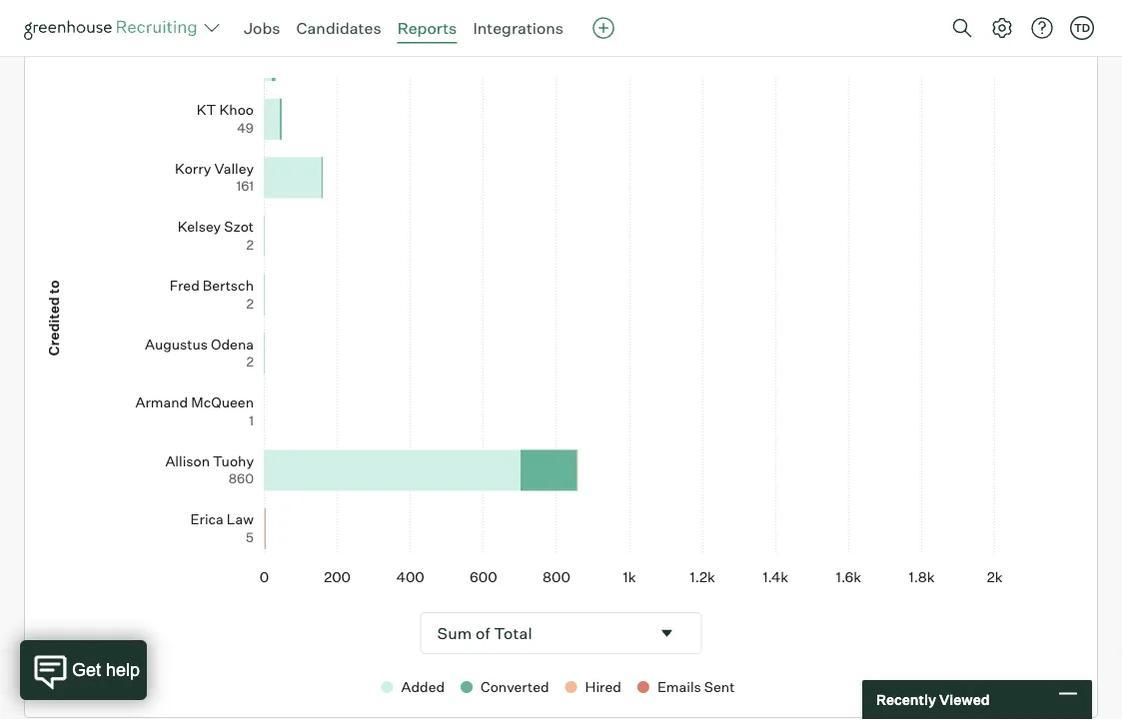 Task type: describe. For each thing, give the bounding box(es) containing it.
td button
[[1067, 12, 1099, 44]]

recently viewed
[[877, 692, 990, 709]]

greenhouse recruiting image
[[24, 16, 204, 40]]

search image
[[951, 16, 975, 40]]

reports link
[[397, 18, 457, 38]]

jobs link
[[244, 18, 280, 38]]

td button
[[1071, 16, 1095, 40]]



Task type: locate. For each thing, give the bounding box(es) containing it.
recently
[[877, 692, 937, 709]]

configure image
[[991, 16, 1015, 40]]

None field
[[421, 614, 701, 654]]

viewed
[[940, 692, 990, 709]]

integrations
[[473, 18, 564, 38]]

jobs
[[244, 18, 280, 38]]

td
[[1074, 21, 1091, 34]]

integrations link
[[473, 18, 564, 38]]

Mode Selector text field
[[421, 614, 649, 654]]

candidates link
[[296, 18, 381, 38]]

reports
[[397, 18, 457, 38]]

toggle flyout image
[[657, 624, 677, 644]]

candidates
[[296, 18, 381, 38]]



Task type: vqa. For each thing, say whether or not it's contained in the screenshot.
Mode Selector text field
yes



